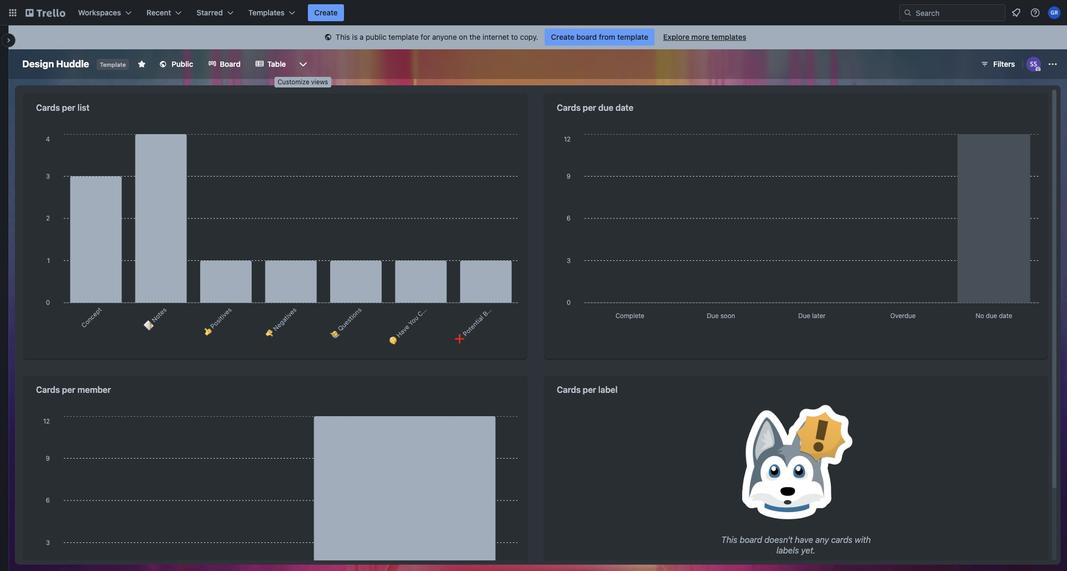 Task type: describe. For each thing, give the bounding box(es) containing it.
public
[[172, 59, 193, 68]]

cards for cards per due date
[[557, 103, 581, 113]]

0 notifications image
[[1010, 6, 1022, 19]]

greg robinson (gregrobinson96) image
[[1048, 6, 1061, 19]]

design
[[22, 58, 54, 70]]

customize views image
[[298, 59, 308, 70]]

with
[[855, 536, 871, 545]]

is
[[352, 32, 358, 41]]

board for this
[[740, 536, 762, 545]]

customize views tooltip
[[274, 77, 331, 87]]

for
[[421, 32, 430, 41]]

templates
[[248, 8, 285, 17]]

templates
[[711, 32, 746, 41]]

yet.
[[801, 546, 816, 556]]

cards per due date
[[557, 103, 633, 113]]

Board name text field
[[17, 56, 94, 73]]

explore more templates link
[[657, 29, 753, 46]]

workspaces button
[[72, 4, 138, 21]]

this member is an admin of this board. image
[[1036, 67, 1041, 72]]

any
[[815, 536, 829, 545]]

this for this is a public template for anyone on the internet to copy.
[[336, 32, 350, 41]]

2 template from the left
[[617, 32, 648, 41]]

explore
[[663, 32, 689, 41]]

cards
[[831, 536, 852, 545]]

views
[[311, 78, 328, 86]]

create board from template link
[[545, 29, 655, 46]]

huddle
[[56, 58, 89, 70]]

labels
[[777, 546, 799, 556]]

create board from template
[[551, 32, 648, 41]]

cards for cards per member
[[36, 385, 60, 395]]

board link
[[202, 56, 247, 73]]

per for label
[[583, 385, 596, 395]]

back to home image
[[25, 4, 65, 21]]

this board doesn't have any cards with labels yet.
[[721, 536, 871, 556]]

anyone
[[432, 32, 457, 41]]

this for this board doesn't have any cards with labels yet.
[[721, 536, 737, 545]]

show menu image
[[1047, 59, 1058, 70]]

cards for cards per list
[[36, 103, 60, 113]]

public
[[366, 32, 386, 41]]

filters
[[993, 59, 1015, 68]]

from
[[599, 32, 615, 41]]

customize views
[[278, 78, 328, 86]]

this is a public template for anyone on the internet to copy.
[[336, 32, 538, 41]]

per for list
[[62, 103, 75, 113]]



Task type: vqa. For each thing, say whether or not it's contained in the screenshot.
templates on the top right
yes



Task type: locate. For each thing, give the bounding box(es) containing it.
public button
[[152, 56, 200, 73]]

star or unstar board image
[[138, 60, 146, 68]]

primary element
[[0, 0, 1067, 25]]

cards per member
[[36, 385, 111, 395]]

1 vertical spatial board
[[740, 536, 762, 545]]

per for member
[[62, 385, 75, 395]]

cards per label
[[557, 385, 618, 395]]

design huddle
[[22, 58, 89, 70]]

have
[[795, 536, 813, 545]]

Search field
[[912, 5, 1005, 21]]

more
[[691, 32, 709, 41]]

to
[[511, 32, 518, 41]]

table
[[267, 59, 286, 68]]

internet
[[483, 32, 509, 41]]

cards left label
[[557, 385, 581, 395]]

this
[[336, 32, 350, 41], [721, 536, 737, 545]]

0 horizontal spatial this
[[336, 32, 350, 41]]

sm image
[[323, 32, 333, 43]]

create for create board from template
[[551, 32, 574, 41]]

0 horizontal spatial board
[[576, 32, 597, 41]]

table link
[[249, 56, 292, 73]]

create inside button
[[314, 8, 338, 17]]

the
[[469, 32, 481, 41]]

create right copy.
[[551, 32, 574, 41]]

cards
[[36, 103, 60, 113], [557, 103, 581, 113], [36, 385, 60, 395], [557, 385, 581, 395]]

filters button
[[977, 56, 1018, 73]]

recent
[[147, 8, 171, 17]]

board left from
[[576, 32, 597, 41]]

per left due at the right top of page
[[583, 103, 596, 113]]

doesn't
[[764, 536, 793, 545]]

on
[[459, 32, 467, 41]]

templates button
[[242, 4, 302, 21]]

due
[[598, 103, 613, 113]]

stu smith (stusmith18) image
[[1026, 57, 1041, 72]]

per left member on the bottom of page
[[62, 385, 75, 395]]

cards left due at the right top of page
[[557, 103, 581, 113]]

template right from
[[617, 32, 648, 41]]

board inside this board doesn't have any cards with labels yet.
[[740, 536, 762, 545]]

this inside this board doesn't have any cards with labels yet.
[[721, 536, 737, 545]]

per for due
[[583, 103, 596, 113]]

0 horizontal spatial create
[[314, 8, 338, 17]]

0 vertical spatial this
[[336, 32, 350, 41]]

per left list
[[62, 103, 75, 113]]

workspaces
[[78, 8, 121, 17]]

this left the "doesn't"
[[721, 536, 737, 545]]

0 horizontal spatial template
[[389, 32, 419, 41]]

cards left list
[[36, 103, 60, 113]]

board left the "doesn't"
[[740, 536, 762, 545]]

1 horizontal spatial this
[[721, 536, 737, 545]]

date
[[616, 103, 633, 113]]

1 horizontal spatial template
[[617, 32, 648, 41]]

label
[[598, 385, 618, 395]]

create button
[[308, 4, 344, 21]]

search image
[[904, 8, 912, 17]]

per left label
[[583, 385, 596, 395]]

this left "is"
[[336, 32, 350, 41]]

a
[[360, 32, 364, 41]]

board
[[576, 32, 597, 41], [740, 536, 762, 545]]

per
[[62, 103, 75, 113], [583, 103, 596, 113], [62, 385, 75, 395], [583, 385, 596, 395]]

template
[[389, 32, 419, 41], [617, 32, 648, 41]]

1 template from the left
[[389, 32, 419, 41]]

0 vertical spatial board
[[576, 32, 597, 41]]

board inside create board from template link
[[576, 32, 597, 41]]

board for create
[[576, 32, 597, 41]]

board
[[220, 59, 241, 68]]

starred button
[[190, 4, 240, 21]]

template
[[100, 61, 126, 68]]

1 horizontal spatial board
[[740, 536, 762, 545]]

create for create
[[314, 8, 338, 17]]

create
[[314, 8, 338, 17], [551, 32, 574, 41]]

open information menu image
[[1030, 7, 1041, 18]]

0 vertical spatial create
[[314, 8, 338, 17]]

starred
[[197, 8, 223, 17]]

cards left member on the bottom of page
[[36, 385, 60, 395]]

explore more templates
[[663, 32, 746, 41]]

cards for cards per label
[[557, 385, 581, 395]]

list
[[77, 103, 90, 113]]

template left the for
[[389, 32, 419, 41]]

create up sm image
[[314, 8, 338, 17]]

member
[[77, 385, 111, 395]]

cards per list
[[36, 103, 90, 113]]

recent button
[[140, 4, 188, 21]]

customize
[[278, 78, 309, 86]]

1 vertical spatial create
[[551, 32, 574, 41]]

copy.
[[520, 32, 538, 41]]

1 horizontal spatial create
[[551, 32, 574, 41]]

1 vertical spatial this
[[721, 536, 737, 545]]



